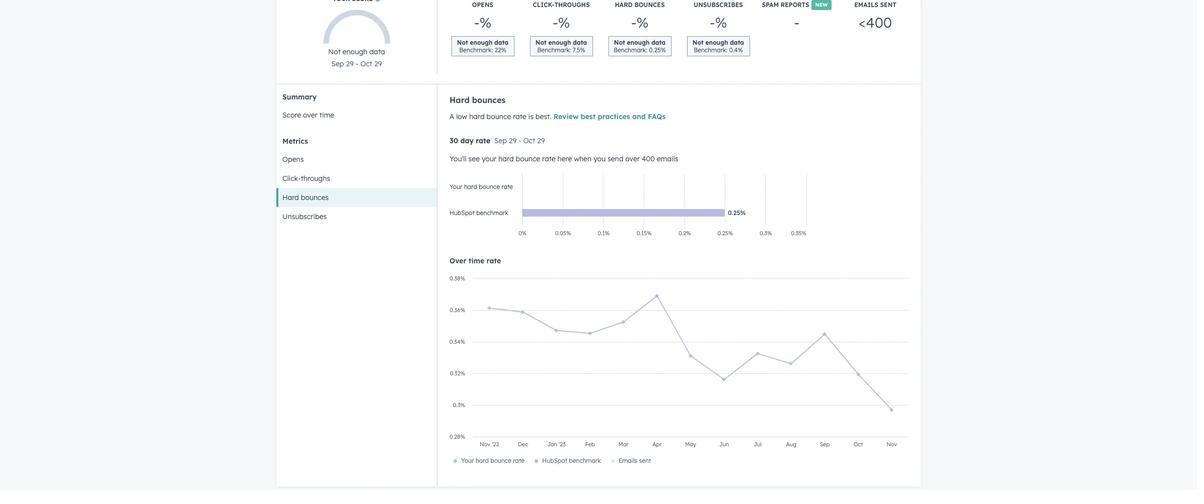 Task type: vqa. For each thing, say whether or not it's contained in the screenshot.
Emails corresponding to Emails sent < 400
yes



Task type: locate. For each thing, give the bounding box(es) containing it.
1 horizontal spatial hubspot benchmark
[[542, 458, 601, 465]]

%
[[480, 14, 492, 31], [558, 14, 570, 31], [637, 14, 649, 31], [715, 14, 727, 31]]

7.5%
[[573, 46, 585, 54]]

4 benchmark: from the left
[[694, 46, 728, 54]]

hard bounces down click-throughs
[[282, 193, 329, 202]]

benchmark: left 7.5%
[[537, 46, 571, 54]]

400
[[866, 14, 892, 31], [642, 155, 655, 164]]

1 horizontal spatial over
[[625, 155, 640, 164]]

best.
[[536, 112, 552, 121]]

1 horizontal spatial sent
[[880, 1, 897, 9]]

bounces down click-throughs
[[301, 193, 329, 202]]

0 horizontal spatial hard bounces
[[282, 193, 329, 202]]

review
[[554, 112, 579, 121]]

interactive chart image
[[445, 169, 812, 245], [445, 274, 914, 475]]

4 % from the left
[[715, 14, 727, 31]]

2 vertical spatial bounces
[[301, 193, 329, 202]]

not inside the not enough data benchmark: 7.5%
[[536, 39, 547, 46]]

hubspot benchmark
[[450, 209, 508, 217], [542, 458, 601, 465]]

not
[[457, 39, 468, 46], [536, 39, 547, 46], [614, 39, 625, 46], [693, 39, 704, 46], [328, 47, 341, 56]]

2 vertical spatial hard
[[282, 193, 299, 202]]

opens for opens
[[282, 155, 304, 164]]

0 vertical spatial unsubscribes
[[694, 1, 743, 9]]

over right score
[[303, 111, 318, 120]]

throughs up the not enough data benchmark: 7.5%
[[555, 1, 590, 9]]

click-throughs button
[[276, 169, 437, 188]]

0 horizontal spatial sep
[[331, 59, 344, 68]]

sent for emails sent
[[639, 458, 651, 465]]

day
[[460, 136, 474, 146]]

unsubscribes down click-throughs
[[282, 212, 327, 222]]

hard bounces button
[[276, 188, 437, 207]]

benchmark: inside not enough data benchmark: 0.25%
[[614, 46, 648, 54]]

1 horizontal spatial unsubscribes
[[694, 1, 743, 9]]

0 vertical spatial oct
[[360, 59, 372, 68]]

1 horizontal spatial click-
[[533, 1, 555, 9]]

0 vertical spatial hubspot
[[450, 209, 475, 217]]

1 vertical spatial click-
[[282, 174, 301, 183]]

1 horizontal spatial oct
[[523, 136, 535, 146]]

benchmark: left 0.4%
[[694, 46, 728, 54]]

1 vertical spatial interactive chart image
[[445, 274, 914, 475]]

0 vertical spatial hard bounces
[[450, 95, 506, 105]]

0 vertical spatial hubspot benchmark
[[450, 209, 508, 217]]

0 horizontal spatial oct
[[360, 59, 372, 68]]

sep inside not enough data sep 29 - oct 29
[[331, 59, 344, 68]]

metrics
[[282, 137, 308, 146]]

0 horizontal spatial 400
[[642, 155, 655, 164]]

opens up not enough data benchmark: 22%
[[472, 1, 494, 9]]

1 % from the left
[[480, 14, 492, 31]]

unsubscribes for unsubscribes
[[282, 212, 327, 222]]

1 vertical spatial sep
[[494, 136, 507, 146]]

throughs
[[555, 1, 590, 9], [301, 174, 330, 183]]

- inside 'click-throughs -%'
[[553, 14, 558, 31]]

1 interactive chart image from the top
[[445, 169, 812, 245]]

1 vertical spatial 400
[[642, 155, 655, 164]]

0 vertical spatial hard
[[615, 1, 633, 9]]

and
[[632, 112, 646, 121]]

data inside not enough data benchmark: 0.25%
[[652, 39, 666, 46]]

click- for click-throughs -%
[[533, 1, 555, 9]]

1 horizontal spatial 400
[[866, 14, 892, 31]]

you'll
[[450, 155, 467, 164]]

bounces
[[635, 1, 665, 9], [472, 95, 506, 105], [301, 193, 329, 202]]

enough inside not enough data benchmark: 22%
[[470, 39, 493, 46]]

not enough data benchmark: 0.4%
[[693, 39, 744, 54]]

emails
[[855, 1, 879, 9], [619, 458, 638, 465]]

data for opens -%
[[494, 39, 509, 46]]

0 horizontal spatial hubspot
[[450, 209, 475, 217]]

opens down metrics
[[282, 155, 304, 164]]

0 vertical spatial over
[[303, 111, 318, 120]]

benchmark: inside the not enough data benchmark: 7.5%
[[537, 46, 571, 54]]

enough for hard bounces -%
[[627, 39, 650, 46]]

0 vertical spatial benchmark
[[476, 209, 508, 217]]

-
[[474, 14, 480, 31], [553, 14, 558, 31], [631, 14, 637, 31], [710, 14, 715, 31], [794, 14, 800, 31], [356, 59, 359, 68], [519, 136, 521, 146]]

data inside not enough data benchmark: 22%
[[494, 39, 509, 46]]

click- inside 'click-throughs -%'
[[533, 1, 555, 9]]

over
[[450, 257, 467, 266]]

0 vertical spatial bounces
[[635, 1, 665, 9]]

0 horizontal spatial throughs
[[301, 174, 330, 183]]

enough for unsubscribes -%
[[706, 39, 728, 46]]

0 vertical spatial time
[[320, 111, 334, 120]]

hard bounces
[[450, 95, 506, 105], [282, 193, 329, 202]]

1 horizontal spatial bounces
[[472, 95, 506, 105]]

oct for 30 day rate sep 29 - oct 29
[[523, 136, 535, 146]]

0 horizontal spatial unsubscribes
[[282, 212, 327, 222]]

over right the send
[[625, 155, 640, 164]]

hard
[[615, 1, 633, 9], [450, 95, 470, 105], [282, 193, 299, 202]]

not enough data benchmark: 7.5%
[[536, 39, 587, 54]]

hard inside hard bounces -%
[[615, 1, 633, 9]]

1 horizontal spatial benchmark
[[569, 458, 601, 465]]

throughs for click-throughs
[[301, 174, 330, 183]]

benchmark: for click-throughs -%
[[537, 46, 571, 54]]

1 horizontal spatial emails
[[855, 1, 879, 9]]

1 vertical spatial benchmark
[[569, 458, 601, 465]]

0 horizontal spatial hard
[[282, 193, 299, 202]]

benchmark
[[476, 209, 508, 217], [569, 458, 601, 465]]

enough
[[470, 39, 493, 46], [549, 39, 571, 46], [627, 39, 650, 46], [706, 39, 728, 46], [343, 47, 368, 56]]

benchmark:
[[459, 46, 493, 54], [537, 46, 571, 54], [614, 46, 648, 54], [694, 46, 728, 54]]

2 interactive chart image from the top
[[445, 274, 914, 475]]

oct
[[360, 59, 372, 68], [523, 136, 535, 146]]

2 % from the left
[[558, 14, 570, 31]]

2 horizontal spatial hard
[[615, 1, 633, 9]]

sep for day
[[494, 136, 507, 146]]

0 vertical spatial click-
[[533, 1, 555, 9]]

opens button
[[276, 150, 437, 169]]

hard down click-throughs
[[282, 193, 299, 202]]

1 horizontal spatial throughs
[[555, 1, 590, 9]]

click- down metrics
[[282, 174, 301, 183]]

1 vertical spatial throughs
[[301, 174, 330, 183]]

1 horizontal spatial hubspot
[[542, 458, 567, 465]]

0 horizontal spatial over
[[303, 111, 318, 120]]

hard up not enough data benchmark: 0.25%
[[615, 1, 633, 9]]

1 vertical spatial unsubscribes
[[282, 212, 327, 222]]

0 horizontal spatial emails
[[619, 458, 638, 465]]

- inside "opens -%"
[[474, 14, 480, 31]]

sent
[[880, 1, 897, 9], [639, 458, 651, 465]]

not enough data sep 29 - oct 29
[[328, 47, 385, 68]]

not inside not enough data benchmark: 0.4%
[[693, 39, 704, 46]]

click- up the not enough data benchmark: 7.5%
[[533, 1, 555, 9]]

time inside button
[[320, 111, 334, 120]]

click-
[[533, 1, 555, 9], [282, 174, 301, 183]]

0 vertical spatial throughs
[[555, 1, 590, 9]]

sep
[[331, 59, 344, 68], [494, 136, 507, 146]]

bounces up 30 day rate sep 29 - oct 29
[[472, 95, 506, 105]]

1 vertical spatial hard bounces
[[282, 193, 329, 202]]

1 horizontal spatial hard bounces
[[450, 95, 506, 105]]

29
[[346, 59, 354, 68], [374, 59, 382, 68], [509, 136, 517, 146], [537, 136, 545, 146]]

1 vertical spatial bounces
[[472, 95, 506, 105]]

data inside the not enough data benchmark: 7.5%
[[573, 39, 587, 46]]

0.4%
[[729, 46, 743, 54]]

opens
[[472, 1, 494, 9], [282, 155, 304, 164]]

hard inside button
[[282, 193, 299, 202]]

0 horizontal spatial opens
[[282, 155, 304, 164]]

benchmark: inside not enough data benchmark: 22%
[[459, 46, 493, 54]]

benchmark: left 22%
[[459, 46, 493, 54]]

0 vertical spatial sent
[[880, 1, 897, 9]]

% up not enough data benchmark: 0.25%
[[637, 14, 649, 31]]

unsubscribes up not enough data benchmark: 0.4%
[[694, 1, 743, 9]]

not inside not enough data benchmark: 22%
[[457, 39, 468, 46]]

2 benchmark: from the left
[[537, 46, 571, 54]]

1 vertical spatial opens
[[282, 155, 304, 164]]

% up the not enough data benchmark: 7.5%
[[558, 14, 570, 31]]

1 vertical spatial time
[[469, 257, 485, 266]]

bounce
[[487, 112, 511, 121], [516, 155, 540, 164], [479, 183, 500, 191], [491, 458, 512, 465]]

time
[[320, 111, 334, 120], [469, 257, 485, 266]]

not inside not enough data sep 29 - oct 29
[[328, 47, 341, 56]]

enough inside not enough data benchmark: 0.4%
[[706, 39, 728, 46]]

spam reports
[[762, 1, 809, 9]]

hard bounces -%
[[615, 1, 665, 31]]

best
[[581, 112, 596, 121]]

over
[[303, 111, 318, 120], [625, 155, 640, 164]]

data inside not enough data benchmark: 0.4%
[[730, 39, 744, 46]]

rate
[[513, 112, 527, 121], [476, 136, 490, 146], [542, 155, 556, 164], [502, 183, 513, 191], [487, 257, 501, 266], [513, 458, 525, 465]]

1 vertical spatial emails
[[619, 458, 638, 465]]

enough inside not enough data sep 29 - oct 29
[[343, 47, 368, 56]]

1 vertical spatial sent
[[639, 458, 651, 465]]

throughs down metrics
[[301, 174, 330, 183]]

time right over
[[469, 257, 485, 266]]

400 inside emails sent < 400
[[866, 14, 892, 31]]

hard
[[469, 112, 485, 121], [499, 155, 514, 164], [464, 183, 477, 191], [476, 458, 489, 465]]

0.25%
[[649, 46, 666, 54]]

0 horizontal spatial time
[[320, 111, 334, 120]]

0 vertical spatial opens
[[472, 1, 494, 9]]

1 horizontal spatial opens
[[472, 1, 494, 9]]

opens inside button
[[282, 155, 304, 164]]

emails inside emails sent < 400
[[855, 1, 879, 9]]

hard up low
[[450, 95, 470, 105]]

you'll see your hard bounce rate here when you send over 400 emails
[[450, 155, 678, 164]]

2 horizontal spatial bounces
[[635, 1, 665, 9]]

time right score
[[320, 111, 334, 120]]

throughs inside button
[[301, 174, 330, 183]]

sep for enough
[[331, 59, 344, 68]]

0 horizontal spatial benchmark
[[476, 209, 508, 217]]

sent inside emails sent < 400
[[880, 1, 897, 9]]

your
[[450, 183, 462, 191], [461, 458, 474, 465]]

0 horizontal spatial bounces
[[301, 193, 329, 202]]

unsubscribes for unsubscribes -%
[[694, 1, 743, 9]]

not for hard bounces -%
[[614, 39, 625, 46]]

benchmark: inside not enough data benchmark: 0.4%
[[694, 46, 728, 54]]

1 vertical spatial over
[[625, 155, 640, 164]]

22%
[[495, 46, 506, 54]]

toggle series visibility region
[[454, 458, 651, 465]]

unsubscribes inside button
[[282, 212, 327, 222]]

throughs inside 'click-throughs -%'
[[555, 1, 590, 9]]

review best practices and faqs button
[[554, 111, 666, 123]]

% up not enough data benchmark: 0.4%
[[715, 14, 727, 31]]

data for unsubscribes -%
[[730, 39, 744, 46]]

1 vertical spatial oct
[[523, 136, 535, 146]]

enough for opens -%
[[470, 39, 493, 46]]

% up not enough data benchmark: 22%
[[480, 14, 492, 31]]

hubspot
[[450, 209, 475, 217], [542, 458, 567, 465]]

3 % from the left
[[637, 14, 649, 31]]

3 benchmark: from the left
[[614, 46, 648, 54]]

bounces up not enough data benchmark: 0.25%
[[635, 1, 665, 9]]

enough inside not enough data benchmark: 0.25%
[[627, 39, 650, 46]]

sent for emails sent < 400
[[880, 1, 897, 9]]

1 horizontal spatial time
[[469, 257, 485, 266]]

your hard bounce rate
[[450, 183, 513, 191], [461, 458, 525, 465]]

1 benchmark: from the left
[[459, 46, 493, 54]]

not inside not enough data benchmark: 0.25%
[[614, 39, 625, 46]]

over inside button
[[303, 111, 318, 120]]

1 vertical spatial hard
[[450, 95, 470, 105]]

0 vertical spatial 400
[[866, 14, 892, 31]]

1 vertical spatial hubspot benchmark
[[542, 458, 601, 465]]

1 vertical spatial your hard bounce rate
[[461, 458, 525, 465]]

emails for emails sent < 400
[[855, 1, 879, 9]]

0 vertical spatial emails
[[855, 1, 879, 9]]

oct inside not enough data sep 29 - oct 29
[[360, 59, 372, 68]]

1 horizontal spatial sep
[[494, 136, 507, 146]]

enough inside the not enough data benchmark: 7.5%
[[549, 39, 571, 46]]

data
[[494, 39, 509, 46], [573, 39, 587, 46], [652, 39, 666, 46], [730, 39, 744, 46], [369, 47, 385, 56]]

your
[[482, 155, 497, 164]]

unsubscribes
[[694, 1, 743, 9], [282, 212, 327, 222]]

- inside hard bounces -%
[[631, 14, 637, 31]]

0 horizontal spatial click-
[[282, 174, 301, 183]]

0 vertical spatial sep
[[331, 59, 344, 68]]

is
[[528, 112, 534, 121]]

benchmark: left 0.25%
[[614, 46, 648, 54]]

0 horizontal spatial sent
[[639, 458, 651, 465]]

data for hard bounces -%
[[652, 39, 666, 46]]

30
[[450, 136, 458, 146]]

not enough data benchmark: 22%
[[457, 39, 509, 54]]

hard bounces up low
[[450, 95, 506, 105]]

low
[[456, 112, 467, 121]]

score over time
[[282, 111, 334, 120]]

0 vertical spatial interactive chart image
[[445, 169, 812, 245]]

click- inside click-throughs button
[[282, 174, 301, 183]]

1 vertical spatial hubspot
[[542, 458, 567, 465]]



Task type: describe. For each thing, give the bounding box(es) containing it.
see
[[469, 155, 480, 164]]

send
[[608, 155, 624, 164]]

score over time button
[[276, 106, 437, 125]]

<
[[859, 14, 866, 31]]

emails sent
[[619, 458, 651, 465]]

here
[[558, 155, 572, 164]]

when
[[574, 155, 592, 164]]

you
[[594, 155, 606, 164]]

0 horizontal spatial hubspot benchmark
[[450, 209, 508, 217]]

not for opens -%
[[457, 39, 468, 46]]

data for click-throughs -%
[[573, 39, 587, 46]]

data inside not enough data sep 29 - oct 29
[[369, 47, 385, 56]]

click-throughs
[[282, 174, 330, 183]]

opens for opens -%
[[472, 1, 494, 9]]

unsubscribes -%
[[694, 1, 743, 31]]

% inside 'click-throughs -%'
[[558, 14, 570, 31]]

summary
[[282, 93, 317, 102]]

score
[[282, 111, 301, 120]]

benchmark: for opens -%
[[459, 46, 493, 54]]

throughs for click-throughs -%
[[555, 1, 590, 9]]

emails for emails sent
[[619, 458, 638, 465]]

not for click-throughs -%
[[536, 39, 547, 46]]

bounces inside hard bounces -%
[[635, 1, 665, 9]]

bounces inside button
[[301, 193, 329, 202]]

1 vertical spatial your
[[461, 458, 474, 465]]

% inside unsubscribes -%
[[715, 14, 727, 31]]

oct for not enough data sep 29 - oct 29
[[360, 59, 372, 68]]

% inside hard bounces -%
[[637, 14, 649, 31]]

new
[[815, 2, 828, 8]]

emails sent < 400
[[855, 1, 897, 31]]

0 vertical spatial your
[[450, 183, 462, 191]]

1 horizontal spatial hard
[[450, 95, 470, 105]]

click- for click-throughs
[[282, 174, 301, 183]]

% inside "opens -%"
[[480, 14, 492, 31]]

click-throughs -%
[[533, 1, 590, 31]]

hard bounces inside button
[[282, 193, 329, 202]]

faqs
[[648, 112, 666, 121]]

0 vertical spatial your hard bounce rate
[[450, 183, 513, 191]]

spam
[[762, 1, 779, 9]]

not for unsubscribes -%
[[693, 39, 704, 46]]

unsubscribes button
[[276, 207, 437, 227]]

emails
[[657, 155, 678, 164]]

- inside unsubscribes -%
[[710, 14, 715, 31]]

opens -%
[[472, 1, 494, 31]]

- inside not enough data sep 29 - oct 29
[[356, 59, 359, 68]]

benchmark: for unsubscribes -%
[[694, 46, 728, 54]]

a low hard bounce rate is best. review best practices and faqs
[[450, 112, 666, 121]]

over time rate
[[450, 257, 501, 266]]

30 day rate sep 29 - oct 29
[[450, 136, 545, 146]]

benchmark: for hard bounces -%
[[614, 46, 648, 54]]

reports
[[781, 1, 809, 9]]

enough for click-throughs -%
[[549, 39, 571, 46]]

a
[[450, 112, 454, 121]]

not enough data benchmark: 0.25%
[[614, 39, 666, 54]]

practices
[[598, 112, 630, 121]]



